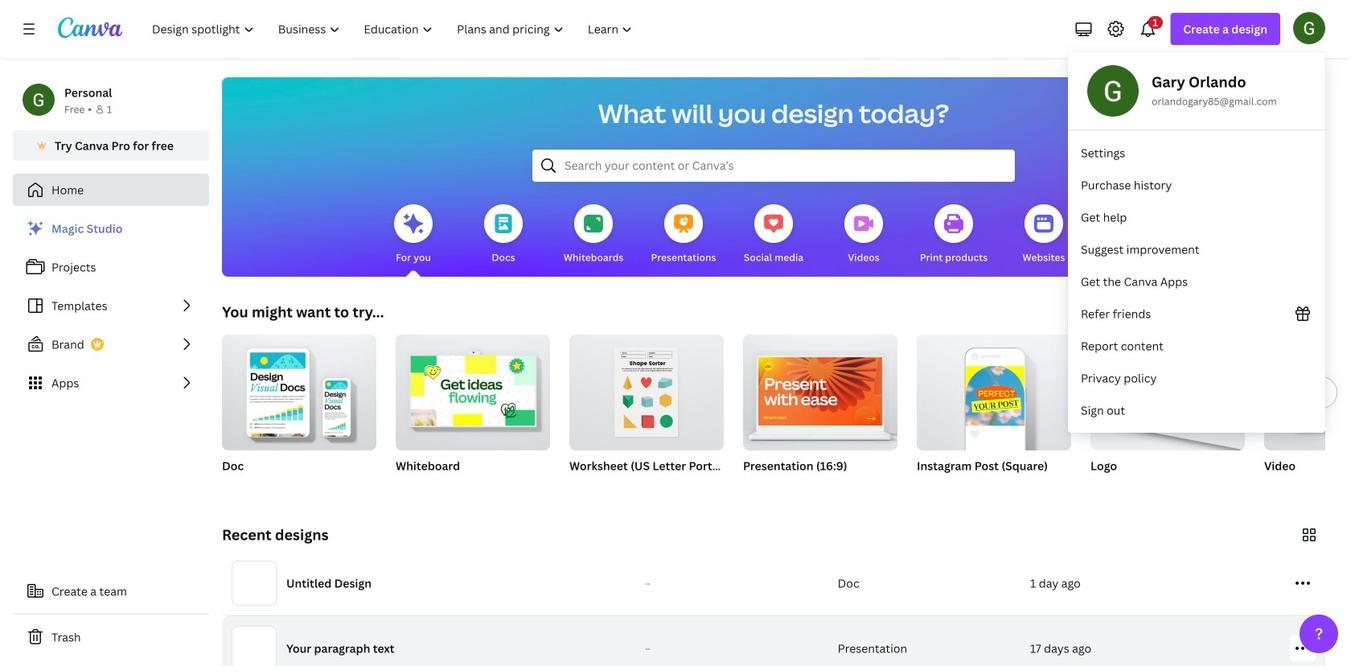 Task type: locate. For each thing, give the bounding box(es) containing it.
menu
[[1069, 52, 1326, 433]]

None search field
[[533, 150, 1016, 182]]

group
[[222, 328, 377, 494], [222, 328, 377, 451], [396, 328, 550, 494], [396, 328, 550, 451], [570, 328, 724, 494], [570, 328, 724, 451], [744, 328, 898, 494], [744, 328, 898, 451], [917, 335, 1072, 494], [917, 335, 1072, 451], [1091, 335, 1246, 494], [1265, 335, 1352, 494], [1265, 335, 1352, 451]]

list
[[1069, 137, 1326, 426], [13, 212, 209, 399]]

0 horizontal spatial list
[[13, 212, 209, 399]]

gary orlando image
[[1294, 12, 1326, 44]]



Task type: describe. For each thing, give the bounding box(es) containing it.
1 horizontal spatial list
[[1069, 137, 1326, 426]]

Search search field
[[565, 150, 983, 181]]

top level navigation element
[[142, 13, 647, 45]]



Task type: vqa. For each thing, say whether or not it's contained in the screenshot.
group
yes



